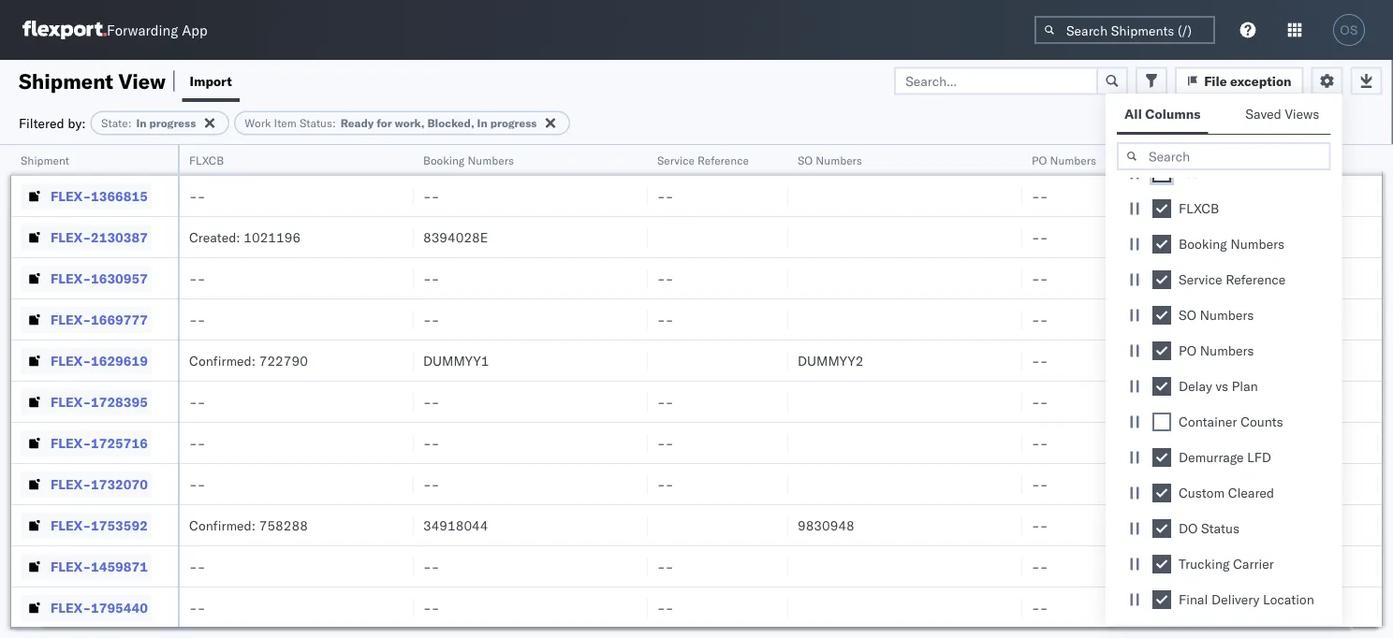 Task type: describe. For each thing, give the bounding box(es) containing it.
1753592
[[91, 517, 148, 534]]

1629619
[[91, 353, 148, 369]]

final delivery location
[[1179, 592, 1315, 608]]

service reference button
[[648, 149, 770, 168]]

1 progress from the left
[[149, 116, 196, 130]]

flex-1630957
[[51, 270, 148, 287]]

resize handle column header for "service reference" button
[[766, 145, 788, 639]]

34918044
[[423, 517, 488, 534]]

location
[[1263, 592, 1315, 608]]

flex- for 1732070
[[51, 476, 91, 493]]

resize handle column header for shipment button
[[155, 145, 178, 639]]

view
[[118, 68, 166, 94]]

flex- for 1366815
[[51, 188, 91, 204]]

flex-2130387 button
[[21, 224, 152, 250]]

delay vs plan inside button
[[1266, 153, 1334, 167]]

resize handle column header for booking numbers button
[[626, 145, 648, 639]]

flex-1732070
[[51, 476, 148, 493]]

8394028e
[[423, 229, 488, 245]]

file
[[1204, 73, 1227, 89]]

1 in from the left
[[136, 116, 147, 130]]

2 in from the left
[[477, 116, 488, 130]]

0 horizontal spatial so
[[798, 153, 813, 167]]

exception
[[1231, 73, 1292, 89]]

forwarding
[[107, 21, 178, 39]]

0 horizontal spatial delay vs plan
[[1179, 378, 1258, 395]]

booking inside button
[[423, 153, 465, 167]]

1 horizontal spatial reference
[[1226, 272, 1286, 288]]

carrier
[[1233, 556, 1274, 573]]

flex-1459871 button
[[21, 554, 152, 580]]

custom cleared
[[1179, 485, 1275, 501]]

flex-1629619 button
[[21, 348, 152, 374]]

1 horizontal spatial po numbers
[[1179, 343, 1254, 359]]

saved views
[[1246, 106, 1320, 122]]

flxcb inside button
[[189, 153, 224, 167]]

all columns
[[1125, 106, 1201, 122]]

flex- for 1725716
[[51, 435, 91, 451]]

work item status : ready for work, blocked, in progress
[[245, 116, 537, 130]]

delay vs plan button
[[1257, 149, 1360, 168]]

team
[[1179, 165, 1211, 181]]

views
[[1285, 106, 1320, 122]]

flex-1630957 button
[[21, 265, 152, 292]]

state : in progress
[[101, 116, 196, 130]]

0 horizontal spatial po numbers
[[1032, 153, 1097, 167]]

booking numbers button
[[414, 149, 629, 168]]

demurrage
[[1179, 449, 1244, 466]]

os button
[[1328, 8, 1371, 52]]

6 resize handle column header from the left
[[1234, 145, 1257, 639]]

vs inside button
[[1298, 153, 1309, 167]]

0 horizontal spatial vs
[[1216, 378, 1229, 395]]

1 horizontal spatial so
[[1179, 307, 1197, 324]]

1669777
[[91, 311, 148, 328]]

columns
[[1146, 106, 1201, 122]]

import button
[[182, 60, 240, 102]]

shipment button
[[11, 149, 159, 168]]

flex-1728395
[[51, 394, 148, 410]]

1 vertical spatial so numbers
[[1179, 307, 1254, 324]]

delivery
[[1212, 592, 1260, 608]]

0 vertical spatial status
[[300, 116, 332, 130]]

confirmed: 722790
[[189, 353, 308, 369]]

reference inside "service reference" button
[[698, 153, 749, 167]]

lfd
[[1247, 449, 1272, 466]]

flex- for 1459871
[[51, 559, 91, 575]]

file exception
[[1204, 73, 1292, 89]]

dummyy2
[[798, 353, 864, 369]]

do
[[1179, 521, 1198, 537]]

work,
[[395, 116, 425, 130]]

by:
[[68, 115, 86, 131]]

plan inside button
[[1311, 153, 1334, 167]]

item
[[274, 116, 297, 130]]

flex- for 1669777
[[51, 311, 91, 328]]

5 resize handle column header from the left
[[1000, 145, 1023, 639]]

flex-1725716 button
[[21, 430, 152, 457]]

1795440
[[91, 600, 148, 616]]

758288
[[259, 517, 308, 534]]

flex-1725716
[[51, 435, 148, 451]]

flex-1669777 button
[[21, 307, 152, 333]]

1366815
[[91, 188, 148, 204]]

created:
[[189, 229, 240, 245]]

flex-1795440
[[51, 600, 148, 616]]

work
[[245, 116, 271, 130]]

app
[[182, 21, 208, 39]]

Search text field
[[1117, 142, 1331, 170]]

resize handle column header for delay vs plan button
[[1356, 145, 1378, 639]]

forwarding app
[[107, 21, 208, 39]]

do status
[[1179, 521, 1240, 537]]

confirmed: for confirmed: 722790
[[189, 353, 256, 369]]

1728395
[[91, 394, 148, 410]]

flex-1753592
[[51, 517, 148, 534]]

container
[[1179, 414, 1237, 430]]

forwarding app link
[[22, 21, 208, 39]]

1 horizontal spatial service reference
[[1179, 272, 1286, 288]]

flex-1753592 button
[[21, 513, 152, 539]]

1725716
[[91, 435, 148, 451]]

saved
[[1246, 106, 1282, 122]]

shipment view
[[19, 68, 166, 94]]

flex-1795440 button
[[21, 595, 152, 621]]

saved views button
[[1238, 97, 1331, 134]]

confirmed: 758288
[[189, 517, 308, 534]]

Search Shipments (/) text field
[[1035, 16, 1215, 44]]

cleared
[[1228, 485, 1275, 501]]

custom
[[1179, 485, 1225, 501]]



Task type: locate. For each thing, give the bounding box(es) containing it.
flex-1459871
[[51, 559, 148, 575]]

resize handle column header
[[155, 145, 178, 639], [391, 145, 414, 639], [626, 145, 648, 639], [766, 145, 788, 639], [1000, 145, 1023, 639], [1234, 145, 1257, 639], [1356, 145, 1378, 639]]

1 vertical spatial po
[[1179, 343, 1197, 359]]

flex- down shipment button
[[51, 188, 91, 204]]

3 resize handle column header from the left
[[626, 145, 648, 639]]

po numbers
[[1032, 153, 1097, 167], [1179, 343, 1254, 359]]

0 vertical spatial so
[[798, 153, 813, 167]]

2130387
[[91, 229, 148, 245]]

0 vertical spatial delay
[[1266, 153, 1295, 167]]

0 horizontal spatial status
[[300, 116, 332, 130]]

0 horizontal spatial flxcb
[[189, 153, 224, 167]]

vs up container counts
[[1216, 378, 1229, 395]]

0 horizontal spatial so numbers
[[798, 153, 862, 167]]

--
[[189, 188, 205, 204], [423, 188, 440, 204], [657, 188, 674, 204], [1032, 188, 1048, 204], [1032, 229, 1048, 245], [189, 270, 205, 287], [423, 270, 440, 287], [657, 270, 674, 287], [1032, 270, 1048, 287], [189, 311, 205, 328], [423, 311, 440, 328], [657, 311, 674, 328], [1032, 311, 1048, 328], [1032, 353, 1048, 369], [189, 394, 205, 410], [423, 394, 440, 410], [657, 394, 674, 410], [1032, 394, 1048, 410], [189, 435, 205, 451], [423, 435, 440, 451], [657, 435, 674, 451], [1032, 435, 1048, 451], [189, 476, 205, 493], [423, 476, 440, 493], [657, 476, 674, 493], [1032, 476, 1048, 493], [1032, 517, 1048, 534], [189, 559, 205, 575], [423, 559, 440, 575], [657, 559, 674, 575], [1032, 559, 1048, 575], [189, 600, 205, 616], [423, 600, 440, 616], [657, 600, 674, 616], [1032, 600, 1048, 616]]

demurrage lfd
[[1179, 449, 1272, 466]]

0 vertical spatial vs
[[1298, 153, 1309, 167]]

1 vertical spatial delay
[[1179, 378, 1213, 395]]

confirmed: left 758288
[[189, 517, 256, 534]]

2 confirmed: from the top
[[189, 517, 256, 534]]

0 horizontal spatial in
[[136, 116, 147, 130]]

flex- inside button
[[51, 517, 91, 534]]

for
[[377, 116, 392, 130]]

1 vertical spatial booking
[[1179, 236, 1227, 252]]

flex-2130387
[[51, 229, 148, 245]]

1 horizontal spatial :
[[332, 116, 336, 130]]

container counts
[[1179, 414, 1283, 430]]

shipment for shipment view
[[19, 68, 113, 94]]

0 vertical spatial service reference
[[657, 153, 749, 167]]

confirmed: left 722790
[[189, 353, 256, 369]]

flex- down flex-1725716 button at bottom left
[[51, 476, 91, 493]]

flex-1669777
[[51, 311, 148, 328]]

vs
[[1298, 153, 1309, 167], [1216, 378, 1229, 395]]

flex- down flex-1753592 button
[[51, 559, 91, 575]]

1 resize handle column header from the left
[[155, 145, 178, 639]]

booking down blocked,
[[423, 153, 465, 167]]

file exception button
[[1175, 67, 1304, 95], [1175, 67, 1304, 95]]

0 vertical spatial booking numbers
[[423, 153, 514, 167]]

flex-1732070 button
[[21, 471, 152, 498]]

0 horizontal spatial booking numbers
[[423, 153, 514, 167]]

dummyy1
[[423, 353, 489, 369]]

os
[[1340, 23, 1358, 37]]

0 vertical spatial po
[[1032, 153, 1047, 167]]

0 vertical spatial reference
[[698, 153, 749, 167]]

0 vertical spatial service
[[657, 153, 695, 167]]

in
[[136, 116, 147, 130], [477, 116, 488, 130]]

po up container
[[1179, 343, 1197, 359]]

0 horizontal spatial service reference
[[657, 153, 749, 167]]

blocked,
[[427, 116, 474, 130]]

service
[[657, 153, 695, 167], [1179, 272, 1223, 288]]

1 horizontal spatial vs
[[1298, 153, 1309, 167]]

0 vertical spatial po numbers
[[1032, 153, 1097, 167]]

4 flex- from the top
[[51, 311, 91, 328]]

0 vertical spatial delay vs plan
[[1266, 153, 1334, 167]]

flex- down the flex-1630957 button
[[51, 311, 91, 328]]

: down view
[[128, 116, 132, 130]]

confirmed: for confirmed: 758288
[[189, 517, 256, 534]]

flex-1629619
[[51, 353, 148, 369]]

booking numbers down team on the right top
[[1179, 236, 1285, 252]]

resize handle column header for flxcb button
[[391, 145, 414, 639]]

1 horizontal spatial plan
[[1311, 153, 1334, 167]]

0 horizontal spatial plan
[[1232, 378, 1258, 395]]

Search... text field
[[894, 67, 1099, 95]]

1021196
[[244, 229, 301, 245]]

flex- down the flex-1732070 button
[[51, 517, 91, 534]]

progress down view
[[149, 116, 196, 130]]

po down search... text field
[[1032, 153, 1047, 167]]

service reference
[[657, 153, 749, 167], [1179, 272, 1286, 288]]

1 : from the left
[[128, 116, 132, 130]]

1 vertical spatial po numbers
[[1179, 343, 1254, 359]]

filtered by:
[[19, 115, 86, 131]]

booking numbers down blocked,
[[423, 153, 514, 167]]

booking down team on the right top
[[1179, 236, 1227, 252]]

:
[[128, 116, 132, 130], [332, 116, 336, 130]]

0 vertical spatial plan
[[1311, 153, 1334, 167]]

6 flex- from the top
[[51, 394, 91, 410]]

0 horizontal spatial progress
[[149, 116, 196, 130]]

trucking
[[1179, 556, 1230, 573]]

flex- down flex-1459871 button
[[51, 600, 91, 616]]

2 resize handle column header from the left
[[391, 145, 414, 639]]

1 horizontal spatial delay vs plan
[[1266, 153, 1334, 167]]

8 flex- from the top
[[51, 476, 91, 493]]

1 horizontal spatial in
[[477, 116, 488, 130]]

1 horizontal spatial po
[[1179, 343, 1197, 359]]

1 vertical spatial service reference
[[1179, 272, 1286, 288]]

3 flex- from the top
[[51, 270, 91, 287]]

filtered
[[19, 115, 64, 131]]

progress
[[149, 116, 196, 130], [490, 116, 537, 130]]

flexport. image
[[22, 21, 107, 39]]

flex- for 2130387
[[51, 229, 91, 245]]

2 progress from the left
[[490, 116, 537, 130]]

1 vertical spatial so
[[1179, 307, 1197, 324]]

flex- for 1629619
[[51, 353, 91, 369]]

progress up booking numbers button
[[490, 116, 537, 130]]

delay vs plan down views
[[1266, 153, 1334, 167]]

0 vertical spatial booking
[[423, 153, 465, 167]]

shipment for shipment
[[21, 153, 69, 167]]

0 vertical spatial confirmed:
[[189, 353, 256, 369]]

ready
[[341, 116, 374, 130]]

722790
[[259, 353, 308, 369]]

11 flex- from the top
[[51, 600, 91, 616]]

so numbers
[[798, 153, 862, 167], [1179, 307, 1254, 324]]

0 horizontal spatial delay
[[1179, 378, 1213, 395]]

0 horizontal spatial booking
[[423, 153, 465, 167]]

flex- down flex-2130387 button
[[51, 270, 91, 287]]

1 horizontal spatial flxcb
[[1179, 200, 1219, 217]]

import
[[190, 73, 232, 89]]

1 vertical spatial flxcb
[[1179, 200, 1219, 217]]

flex-1366815
[[51, 188, 148, 204]]

1 horizontal spatial service
[[1179, 272, 1223, 288]]

in right state
[[136, 116, 147, 130]]

1459871
[[91, 559, 148, 575]]

vs down views
[[1298, 153, 1309, 167]]

0 horizontal spatial :
[[128, 116, 132, 130]]

flxcb
[[189, 153, 224, 167], [1179, 200, 1219, 217]]

created: 1021196
[[189, 229, 301, 245]]

flxcb down team on the right top
[[1179, 200, 1219, 217]]

trucking carrier
[[1179, 556, 1274, 573]]

flex-1728395 button
[[21, 389, 152, 415]]

delay vs plan up container
[[1179, 378, 1258, 395]]

1 vertical spatial delay vs plan
[[1179, 378, 1258, 395]]

numbers
[[468, 153, 514, 167], [816, 153, 862, 167], [1050, 153, 1097, 167], [1231, 236, 1285, 252], [1200, 307, 1254, 324], [1200, 343, 1254, 359]]

flex- down flex-1728395 button
[[51, 435, 91, 451]]

so
[[798, 153, 813, 167], [1179, 307, 1197, 324]]

counts
[[1241, 414, 1283, 430]]

flex- down flex-1669777 button
[[51, 353, 91, 369]]

po
[[1032, 153, 1047, 167], [1179, 343, 1197, 359]]

booking numbers
[[423, 153, 514, 167], [1179, 236, 1285, 252]]

None checkbox
[[1153, 164, 1171, 183], [1153, 199, 1171, 218], [1153, 271, 1171, 289], [1153, 342, 1171, 361], [1153, 377, 1171, 396], [1153, 413, 1171, 432], [1153, 484, 1171, 503], [1153, 591, 1171, 610], [1153, 164, 1171, 183], [1153, 199, 1171, 218], [1153, 271, 1171, 289], [1153, 342, 1171, 361], [1153, 377, 1171, 396], [1153, 413, 1171, 432], [1153, 484, 1171, 503], [1153, 591, 1171, 610]]

1 vertical spatial booking numbers
[[1179, 236, 1285, 252]]

flxcb button
[[180, 149, 395, 168]]

flex- for 1753592
[[51, 517, 91, 534]]

1 vertical spatial service
[[1179, 272, 1223, 288]]

delay down the saved views 'button'
[[1266, 153, 1295, 167]]

shipment inside button
[[21, 153, 69, 167]]

1 vertical spatial plan
[[1232, 378, 1258, 395]]

10 flex- from the top
[[51, 559, 91, 575]]

confirmed:
[[189, 353, 256, 369], [189, 517, 256, 534]]

1 vertical spatial reference
[[1226, 272, 1286, 288]]

service reference inside button
[[657, 153, 749, 167]]

1 vertical spatial status
[[1201, 521, 1240, 537]]

plan down views
[[1311, 153, 1334, 167]]

0 horizontal spatial po
[[1032, 153, 1047, 167]]

all
[[1125, 106, 1142, 122]]

1 horizontal spatial progress
[[490, 116, 537, 130]]

reference
[[698, 153, 749, 167], [1226, 272, 1286, 288]]

1 vertical spatial shipment
[[21, 153, 69, 167]]

1630957
[[91, 270, 148, 287]]

flxcb down state : in progress
[[189, 153, 224, 167]]

service inside button
[[657, 153, 695, 167]]

booking numbers inside button
[[423, 153, 514, 167]]

shipment down filtered
[[21, 153, 69, 167]]

4 resize handle column header from the left
[[766, 145, 788, 639]]

state
[[101, 116, 128, 130]]

flex-1366815 button
[[21, 183, 152, 209]]

shipment
[[19, 68, 113, 94], [21, 153, 69, 167]]

flex- down the flex-1366815 button
[[51, 229, 91, 245]]

2 flex- from the top
[[51, 229, 91, 245]]

1 vertical spatial confirmed:
[[189, 517, 256, 534]]

7 resize handle column header from the left
[[1356, 145, 1378, 639]]

in right blocked,
[[477, 116, 488, 130]]

2 : from the left
[[332, 116, 336, 130]]

final
[[1179, 592, 1208, 608]]

plan up container counts
[[1232, 378, 1258, 395]]

0 vertical spatial so numbers
[[798, 153, 862, 167]]

flex- for 1795440
[[51, 600, 91, 616]]

numbers inside button
[[468, 153, 514, 167]]

9 flex- from the top
[[51, 517, 91, 534]]

delay inside button
[[1266, 153, 1295, 167]]

shipment up by: in the left of the page
[[19, 68, 113, 94]]

all columns button
[[1117, 97, 1208, 134]]

delay up container
[[1179, 378, 1213, 395]]

1 flex- from the top
[[51, 188, 91, 204]]

1 horizontal spatial delay
[[1266, 153, 1295, 167]]

flex- for 1630957
[[51, 270, 91, 287]]

1 vertical spatial vs
[[1216, 378, 1229, 395]]

None checkbox
[[1153, 235, 1171, 254], [1153, 306, 1171, 325], [1153, 449, 1171, 467], [1153, 520, 1171, 538], [1153, 555, 1171, 574], [1153, 235, 1171, 254], [1153, 306, 1171, 325], [1153, 449, 1171, 467], [1153, 520, 1171, 538], [1153, 555, 1171, 574]]

0 vertical spatial shipment
[[19, 68, 113, 94]]

9830948
[[798, 517, 855, 534]]

0 horizontal spatial reference
[[698, 153, 749, 167]]

flex- for 1728395
[[51, 394, 91, 410]]

0 horizontal spatial service
[[657, 153, 695, 167]]

5 flex- from the top
[[51, 353, 91, 369]]

1 horizontal spatial status
[[1201, 521, 1240, 537]]

1 horizontal spatial booking numbers
[[1179, 236, 1285, 252]]

delay
[[1266, 153, 1295, 167], [1179, 378, 1213, 395]]

plan
[[1311, 153, 1334, 167], [1232, 378, 1258, 395]]

1732070
[[91, 476, 148, 493]]

1 confirmed: from the top
[[189, 353, 256, 369]]

7 flex- from the top
[[51, 435, 91, 451]]

1 horizontal spatial booking
[[1179, 236, 1227, 252]]

status right do on the bottom of page
[[1201, 521, 1240, 537]]

status right item
[[300, 116, 332, 130]]

flex- down the flex-1629619 button
[[51, 394, 91, 410]]

0 vertical spatial flxcb
[[189, 153, 224, 167]]

-
[[189, 188, 197, 204], [197, 188, 205, 204], [423, 188, 431, 204], [431, 188, 440, 204], [657, 188, 666, 204], [665, 188, 674, 204], [1032, 188, 1040, 204], [1040, 188, 1048, 204], [1032, 229, 1040, 245], [1040, 229, 1048, 245], [189, 270, 197, 287], [197, 270, 205, 287], [423, 270, 431, 287], [431, 270, 440, 287], [657, 270, 666, 287], [665, 270, 674, 287], [1032, 270, 1040, 287], [1040, 270, 1048, 287], [189, 311, 197, 328], [197, 311, 205, 328], [423, 311, 431, 328], [431, 311, 440, 328], [657, 311, 666, 328], [665, 311, 674, 328], [1032, 311, 1040, 328], [1040, 311, 1048, 328], [1032, 353, 1040, 369], [1040, 353, 1048, 369], [189, 394, 197, 410], [197, 394, 205, 410], [423, 394, 431, 410], [431, 394, 440, 410], [657, 394, 666, 410], [665, 394, 674, 410], [1032, 394, 1040, 410], [1040, 394, 1048, 410], [189, 435, 197, 451], [197, 435, 205, 451], [423, 435, 431, 451], [431, 435, 440, 451], [657, 435, 666, 451], [665, 435, 674, 451], [1032, 435, 1040, 451], [1040, 435, 1048, 451], [189, 476, 197, 493], [197, 476, 205, 493], [423, 476, 431, 493], [431, 476, 440, 493], [657, 476, 666, 493], [665, 476, 674, 493], [1032, 476, 1040, 493], [1040, 476, 1048, 493], [1032, 517, 1040, 534], [1040, 517, 1048, 534], [189, 559, 197, 575], [197, 559, 205, 575], [423, 559, 431, 575], [431, 559, 440, 575], [657, 559, 666, 575], [665, 559, 674, 575], [1032, 559, 1040, 575], [1040, 559, 1048, 575], [189, 600, 197, 616], [197, 600, 205, 616], [423, 600, 431, 616], [431, 600, 440, 616], [657, 600, 666, 616], [665, 600, 674, 616], [1032, 600, 1040, 616], [1040, 600, 1048, 616]]

: left ready
[[332, 116, 336, 130]]

1 horizontal spatial so numbers
[[1179, 307, 1254, 324]]



Task type: vqa. For each thing, say whether or not it's contained in the screenshot.
SAVANT
no



